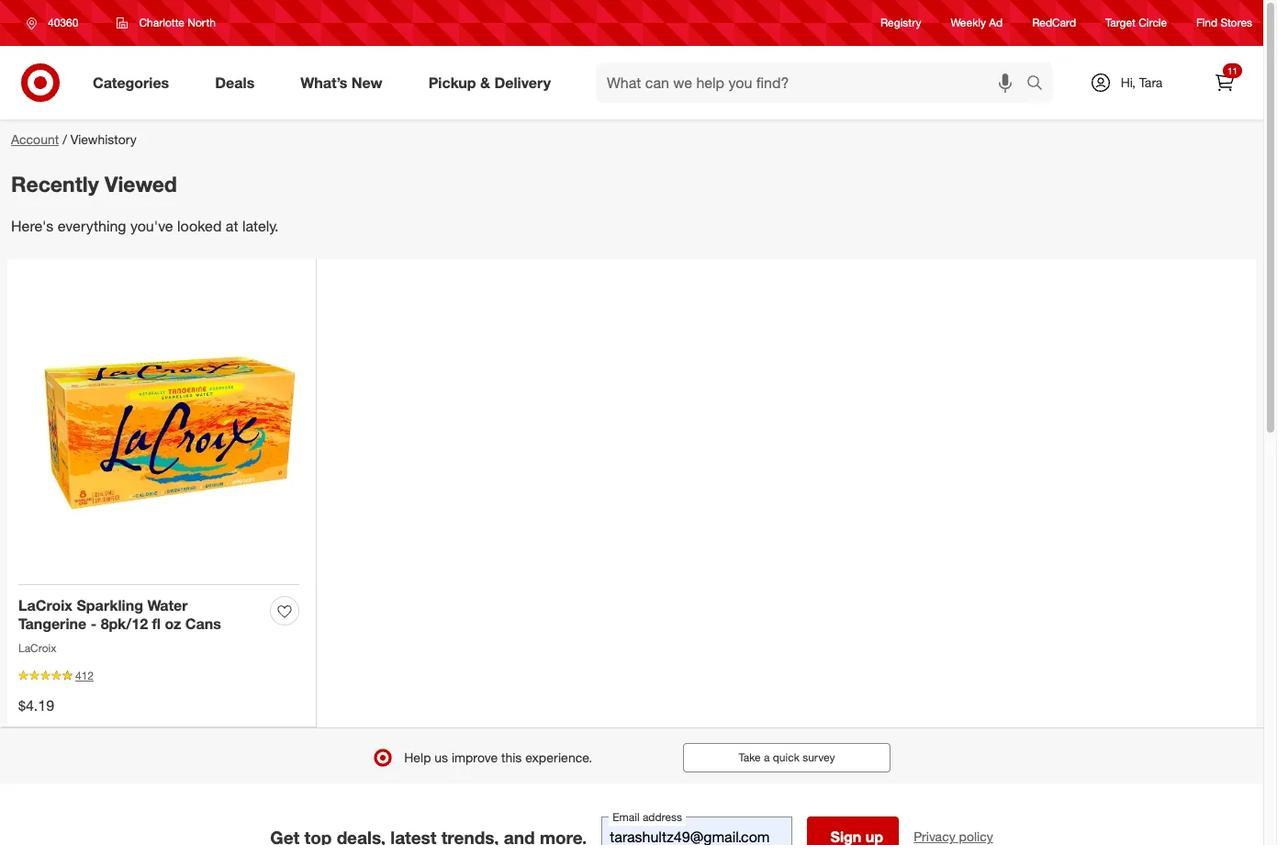 Task type: vqa. For each thing, say whether or not it's contained in the screenshot.
Take a quick survey
yes



Task type: describe. For each thing, give the bounding box(es) containing it.
account / viewhistory
[[11, 131, 137, 147]]

categories
[[93, 73, 169, 91]]

fl
[[152, 614, 161, 633]]

sparkling
[[77, 596, 143, 614]]

policy
[[960, 829, 994, 845]]

lacroix link
[[18, 641, 56, 655]]

what's new
[[301, 73, 383, 91]]

pickup
[[429, 73, 476, 91]]

what's new link
[[285, 62, 406, 103]]

find stores link
[[1197, 15, 1253, 31]]

this
[[502, 750, 522, 766]]

help
[[405, 750, 431, 766]]

lacroix for lacroix sparkling water tangerine - 8pk/12 fl oz cans
[[18, 596, 73, 614]]

stores
[[1221, 16, 1253, 30]]

target circle
[[1106, 16, 1168, 30]]

target circle link
[[1106, 15, 1168, 31]]

help us improve this experience.
[[405, 750, 593, 766]]

search
[[1019, 75, 1063, 93]]

tara
[[1140, 74, 1163, 90]]

charlotte north button
[[105, 6, 228, 40]]

search button
[[1019, 62, 1063, 107]]

account
[[11, 131, 59, 147]]

privacy policy
[[914, 829, 994, 845]]

at
[[226, 217, 238, 235]]

viewed
[[105, 171, 177, 197]]

here's
[[11, 217, 53, 235]]

weekly ad
[[951, 16, 1003, 30]]

redcard link
[[1033, 15, 1077, 31]]

here's everything you've looked at lately.
[[11, 217, 279, 235]]

lacroix sparkling water tangerine - 8pk/12 fl oz cans link
[[18, 596, 221, 633]]

weekly
[[951, 16, 987, 30]]

/
[[63, 131, 67, 147]]

viewhistory
[[71, 131, 137, 147]]

What can we help you find? suggestions appear below search field
[[596, 62, 1032, 103]]

circle
[[1139, 16, 1168, 30]]

weekly ad link
[[951, 15, 1003, 31]]

lacroix sparkling water tangerine - 8pk/12 fl oz cans
[[18, 596, 221, 633]]

11 link
[[1205, 62, 1246, 103]]

recently
[[11, 171, 99, 197]]

experience.
[[526, 750, 593, 766]]

tangerine
[[18, 614, 87, 633]]

charlotte north
[[139, 16, 216, 29]]

oz
[[165, 614, 181, 633]]

improve
[[452, 750, 498, 766]]

privacy
[[914, 829, 956, 845]]

&
[[480, 73, 491, 91]]

-
[[91, 614, 97, 633]]

water
[[147, 596, 188, 614]]



Task type: locate. For each thing, give the bounding box(es) containing it.
find stores
[[1197, 16, 1253, 30]]

11
[[1228, 65, 1238, 76]]

40360
[[48, 16, 78, 29]]

find
[[1197, 16, 1218, 30]]

a
[[764, 751, 770, 765]]

lacroix up lacroix link
[[18, 596, 73, 614]]

north
[[188, 16, 216, 29]]

cans
[[185, 614, 221, 633]]

take a quick survey button
[[684, 744, 891, 773]]

0 vertical spatial lacroix
[[18, 596, 73, 614]]

ad
[[990, 16, 1003, 30]]

target
[[1106, 16, 1136, 30]]

take a quick survey
[[739, 751, 836, 765]]

lately.
[[242, 217, 279, 235]]

40360 button
[[15, 6, 98, 40]]

delivery
[[495, 73, 551, 91]]

lacroix
[[18, 596, 73, 614], [18, 641, 56, 655]]

everything
[[58, 217, 126, 235]]

account link
[[11, 131, 59, 147]]

looked
[[177, 217, 222, 235]]

us
[[435, 750, 448, 766]]

deals
[[215, 73, 255, 91]]

hi,
[[1121, 74, 1136, 90]]

deals link
[[200, 62, 278, 103]]

1 lacroix from the top
[[18, 596, 73, 614]]

lacroix inside lacroix sparkling water tangerine - 8pk/12 fl oz cans
[[18, 596, 73, 614]]

charlotte
[[139, 16, 185, 29]]

redcard
[[1033, 16, 1077, 30]]

pickup & delivery
[[429, 73, 551, 91]]

privacy policy link
[[914, 828, 994, 845]]

registry link
[[881, 15, 922, 31]]

lacroix down tangerine
[[18, 641, 56, 655]]

categories link
[[77, 62, 192, 103]]

registry
[[881, 16, 922, 30]]

you've
[[130, 217, 173, 235]]

hi, tara
[[1121, 74, 1163, 90]]

$4.19
[[18, 696, 54, 714]]

1 vertical spatial lacroix
[[18, 641, 56, 655]]

recently viewed
[[11, 171, 177, 197]]

2 lacroix from the top
[[18, 641, 56, 655]]

lacroix sparkling water tangerine - 8pk/12 fl oz cans image
[[40, 303, 299, 562]]

412
[[75, 669, 94, 683]]

take
[[739, 751, 761, 765]]

what's
[[301, 73, 348, 91]]

pickup & delivery link
[[413, 62, 574, 103]]

None text field
[[602, 817, 793, 845]]

lacroix for lacroix link
[[18, 641, 56, 655]]

survey
[[803, 751, 836, 765]]

quick
[[773, 751, 800, 765]]

412 link
[[18, 668, 94, 684]]

8pk/12
[[101, 614, 148, 633]]

new
[[352, 73, 383, 91]]



